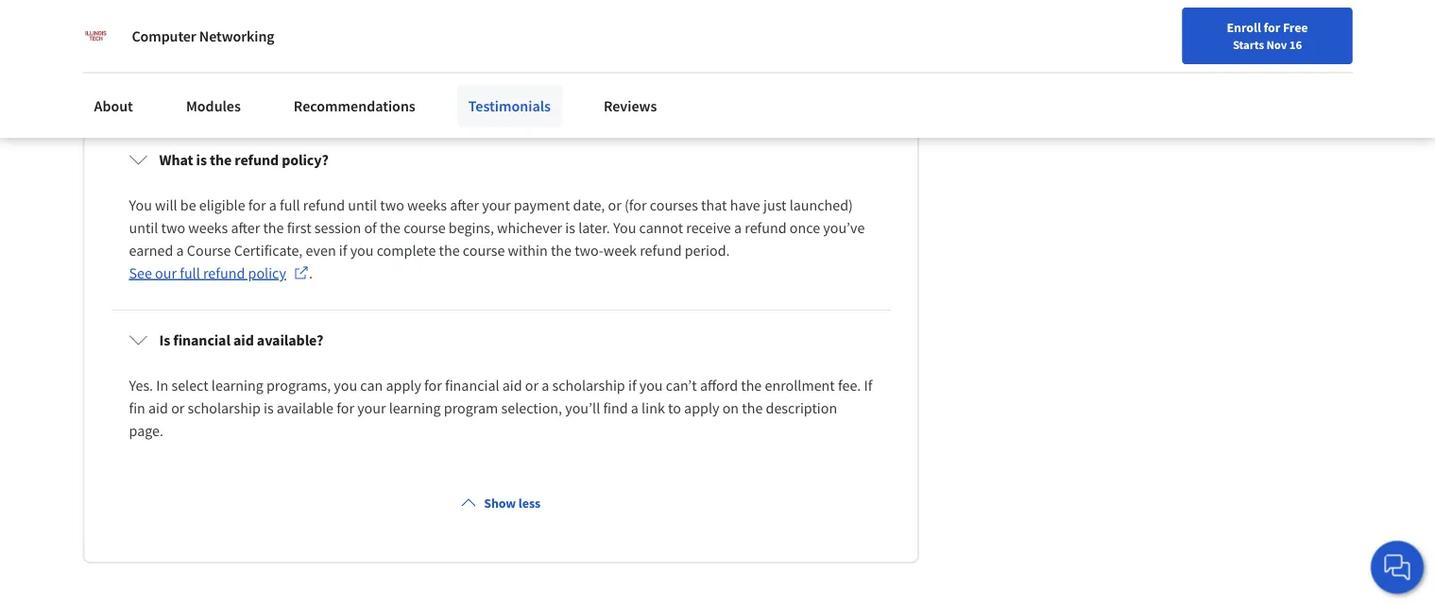 Task type: describe. For each thing, give the bounding box(es) containing it.
0 horizontal spatial apply
[[386, 377, 421, 396]]

linkedin
[[366, 61, 421, 80]]

graded
[[635, 16, 680, 35]]

the down purchase
[[204, 38, 225, 57]]

or down select
[[171, 399, 185, 418]]

print
[[129, 61, 160, 80]]

receive
[[687, 219, 731, 238]]

coursera image
[[23, 15, 143, 46]]

a up certificate,
[[269, 196, 277, 215]]

period.
[[685, 242, 730, 260]]

link
[[642, 399, 665, 418]]

0 horizontal spatial two
[[161, 219, 185, 238]]

programs,
[[267, 377, 331, 396]]

complete
[[377, 242, 436, 260]]

you inside you will be eligible for a full refund until two weeks after your payment date, or (for courses that have just launched) until two weeks after the first session of the course begins, whichever is later. you cannot receive a refund once you've earned a course certificate, even if you complete the course within the two-week refund period.
[[350, 242, 374, 260]]

0 vertical spatial certificate
[[266, 16, 331, 35]]

what is the refund policy?
[[159, 151, 329, 170]]

course down -
[[709, 61, 751, 80]]

read
[[594, 61, 622, 80]]

just
[[764, 196, 787, 215]]

certificate,
[[234, 242, 303, 260]]

1 horizontal spatial two
[[380, 196, 404, 215]]

available?
[[257, 331, 324, 350]]

1 vertical spatial weeks
[[188, 219, 228, 238]]

if inside yes. in select learning programs, you can apply for financial aid or a scholarship if you can't afford the enrollment fee. if fin aid or scholarship is available for your learning program selection, you'll find a link to apply on the description page.
[[629, 377, 637, 396]]

or inside when you purchase a certificate you get access to all course materials, including graded assignments. upon completing the course, your electronic certificate will be added to your accomplishments page - from there, you can print your certificate or add it to your linkedin profile.  if you only want to read and view the course content, you can audit the course for free.
[[262, 61, 276, 80]]

be inside you will be eligible for a full refund until two weeks after your payment date, or (for courses that have just launched) until two weeks after the first session of the course begins, whichever is later. you cannot receive a refund once you've earned a course certificate, even if you complete the course within the two-week refund period.
[[180, 196, 196, 215]]

0 horizontal spatial you
[[129, 196, 152, 215]]

completing
[[129, 38, 201, 57]]

a left link
[[631, 399, 639, 418]]

page.
[[129, 422, 164, 441]]

is inside yes. in select learning programs, you can apply for financial aid or a scholarship if you can't afford the enrollment fee. if fin aid or scholarship is available for your learning program selection, you'll find a link to apply on the description page.
[[264, 399, 274, 418]]

there,
[[767, 38, 805, 57]]

is
[[159, 331, 170, 350]]

16
[[1290, 37, 1303, 52]]

course down the begins,
[[463, 242, 505, 260]]

when you purchase a certificate you get access to all course materials, including graded assignments. upon completing the course, your electronic certificate will be added to your accomplishments page - from there, you can print your certificate or add it to your linkedin profile.  if you only want to read and view the course content, you can audit the course for free.
[[129, 16, 862, 103]]

the inside dropdown button
[[210, 151, 232, 170]]

refund down course
[[203, 264, 245, 283]]

1 vertical spatial until
[[129, 219, 158, 238]]

your down completing
[[163, 61, 191, 80]]

all
[[444, 16, 459, 35]]

audit
[[129, 84, 162, 103]]

it
[[306, 61, 315, 80]]

courses
[[650, 196, 698, 215]]

yes.
[[129, 377, 153, 396]]

even
[[306, 242, 336, 260]]

first
[[287, 219, 312, 238]]

see our full refund policy link
[[129, 262, 309, 285]]

for right available
[[337, 399, 354, 418]]

fin
[[129, 399, 145, 418]]

your inside you will be eligible for a full refund until two weeks after your payment date, or (for courses that have just launched) until two weeks after the first session of the course begins, whichever is later. you cannot receive a refund once you've earned a course certificate, even if you complete the course within the two-week refund period.
[[482, 196, 511, 215]]

date,
[[573, 196, 605, 215]]

the down page
[[685, 61, 706, 80]]

free
[[1284, 19, 1309, 36]]

on
[[723, 399, 739, 418]]

1 vertical spatial you
[[613, 219, 637, 238]]

yes. in select learning programs, you can apply for financial aid or a scholarship if you can't afford the enrollment fee. if fin aid or scholarship is available for your learning program selection, you'll find a link to apply on the description page.
[[129, 377, 876, 441]]

the right audit
[[165, 84, 186, 103]]

the down the begins,
[[439, 242, 460, 260]]

1 horizontal spatial after
[[450, 196, 479, 215]]

(for
[[625, 196, 647, 215]]

accomplishments
[[577, 38, 690, 57]]

added
[[486, 38, 526, 57]]

if inside yes. in select learning programs, you can apply for financial aid or a scholarship if you can't afford the enrollment fee. if fin aid or scholarship is available for your learning program selection, you'll find a link to apply on the description page.
[[864, 377, 873, 396]]

including
[[573, 16, 632, 35]]

1 horizontal spatial until
[[348, 196, 377, 215]]

electronic
[[308, 38, 371, 57]]

computer networking
[[132, 26, 275, 45]]

eligible
[[199, 196, 245, 215]]

you right there,
[[808, 38, 831, 57]]

free.
[[255, 84, 283, 103]]

the right of at the top of page
[[380, 219, 401, 238]]

to left read
[[578, 61, 591, 80]]

add
[[279, 61, 303, 80]]

your up add
[[276, 38, 305, 57]]

for inside when you purchase a certificate you get access to all course materials, including graded assignments. upon completing the course, your electronic certificate will be added to your accomplishments page - from there, you can print your certificate or add it to your linkedin profile.  if you only want to read and view the course content, you can audit the course for free.
[[234, 84, 252, 103]]

financial inside yes. in select learning programs, you can apply for financial aid or a scholarship if you can't afford the enrollment fee. if fin aid or scholarship is available for your learning program selection, you'll find a link to apply on the description page.
[[445, 377, 500, 396]]

the right afford
[[741, 377, 762, 396]]

if inside when you purchase a certificate you get access to all course materials, including graded assignments. upon completing the course, your electronic certificate will be added to your accomplishments page - from there, you can print your certificate or add it to your linkedin profile.  if you only want to read and view the course content, you can audit the course for free.
[[475, 61, 483, 80]]

page
[[693, 38, 723, 57]]

once
[[790, 219, 821, 238]]

and
[[625, 61, 650, 80]]

materials,
[[507, 16, 570, 35]]

or inside you will be eligible for a full refund until two weeks after your payment date, or (for courses that have just launched) until two weeks after the first session of the course begins, whichever is later. you cannot receive a refund once you've earned a course certificate, even if you complete the course within the two-week refund period.
[[608, 196, 622, 215]]

get
[[361, 16, 381, 35]]

be inside when you purchase a certificate you get access to all course materials, including graded assignments. upon completing the course, your electronic certificate will be added to your accomplishments page - from there, you can print your certificate or add it to your linkedin profile.  if you only want to read and view the course content, you can audit the course for free.
[[467, 38, 483, 57]]

begins,
[[449, 219, 494, 238]]

to inside yes. in select learning programs, you can apply for financial aid or a scholarship if you can't afford the enrollment fee. if fin aid or scholarship is available for your learning program selection, you'll find a link to apply on the description page.
[[668, 399, 681, 418]]

when
[[129, 16, 165, 35]]

you up the 'electronic'
[[334, 16, 358, 35]]

week
[[604, 242, 637, 260]]

a up selection,
[[542, 377, 549, 396]]

program
[[444, 399, 498, 418]]

whichever
[[497, 219, 563, 238]]

course,
[[228, 38, 273, 57]]

chat with us image
[[1383, 553, 1413, 583]]

cannot
[[640, 219, 683, 238]]

see
[[129, 264, 152, 283]]

2 vertical spatial certificate
[[194, 61, 259, 80]]

have
[[730, 196, 761, 215]]

nov
[[1267, 37, 1288, 52]]

payment
[[514, 196, 570, 215]]

you right "programs,"
[[334, 377, 357, 396]]

you up completing
[[168, 16, 191, 35]]

0 vertical spatial can
[[834, 38, 857, 57]]

reviews link
[[593, 85, 669, 127]]

show less
[[484, 496, 541, 513]]

enrollment
[[765, 377, 835, 396]]

is financial aid available?
[[159, 331, 324, 350]]

course down computer networking
[[189, 84, 231, 103]]

policy?
[[282, 151, 329, 170]]

content,
[[754, 61, 806, 80]]



Task type: locate. For each thing, give the bounding box(es) containing it.
0 vertical spatial you
[[129, 196, 152, 215]]

for left free. in the top left of the page
[[234, 84, 252, 103]]

modules link
[[175, 85, 252, 127]]

view
[[653, 61, 682, 80]]

1 vertical spatial two
[[161, 219, 185, 238]]

0 horizontal spatial financial
[[173, 331, 231, 350]]

you up earned
[[129, 196, 152, 215]]

0 vertical spatial be
[[467, 38, 483, 57]]

is left available
[[264, 399, 274, 418]]

less
[[519, 496, 541, 513]]

0 horizontal spatial if
[[339, 242, 347, 260]]

list
[[107, 0, 895, 465]]

scholarship up you'll
[[553, 377, 626, 396]]

2 horizontal spatial certificate
[[374, 38, 439, 57]]

your right available
[[357, 399, 386, 418]]

will
[[442, 38, 464, 57], [155, 196, 177, 215]]

full right our
[[180, 264, 200, 283]]

or left (for
[[608, 196, 622, 215]]

1 vertical spatial be
[[180, 196, 196, 215]]

of
[[364, 219, 377, 238]]

will down "all"
[[442, 38, 464, 57]]

weeks up course
[[188, 219, 228, 238]]

can't
[[666, 377, 697, 396]]

your inside yes. in select learning programs, you can apply for financial aid or a scholarship if you can't afford the enrollment fee. if fin aid or scholarship is available for your learning program selection, you'll find a link to apply on the description page.
[[357, 399, 386, 418]]

None search field
[[269, 12, 638, 50]]

our
[[155, 264, 177, 283]]

two up complete
[[380, 196, 404, 215]]

profile.
[[424, 61, 469, 80]]

to right it
[[318, 61, 331, 80]]

full inside you will be eligible for a full refund until two weeks after your payment date, or (for courses that have just launched) until two weeks after the first session of the course begins, whichever is later. you cannot receive a refund once you've earned a course certificate, even if you complete the course within the two-week refund period.
[[280, 196, 300, 215]]

1 vertical spatial is
[[566, 219, 576, 238]]

1 horizontal spatial if
[[864, 377, 873, 396]]

1 horizontal spatial be
[[467, 38, 483, 57]]

from
[[734, 38, 764, 57]]

only
[[513, 61, 540, 80]]

1 vertical spatial certificate
[[374, 38, 439, 57]]

a
[[256, 16, 263, 35], [269, 196, 277, 215], [734, 219, 742, 238], [176, 242, 184, 260], [542, 377, 549, 396], [631, 399, 639, 418]]

earned
[[129, 242, 173, 260]]

two-
[[575, 242, 604, 260]]

your up the begins,
[[482, 196, 511, 215]]

recommendations link
[[282, 85, 427, 127]]

financial right "is"
[[173, 331, 231, 350]]

1 vertical spatial will
[[155, 196, 177, 215]]

can right the content,
[[836, 61, 859, 80]]

2 vertical spatial can
[[360, 377, 383, 396]]

scholarship down select
[[188, 399, 261, 418]]

illinois tech image
[[83, 23, 109, 49]]

0 horizontal spatial if
[[475, 61, 483, 80]]

0 horizontal spatial scholarship
[[188, 399, 261, 418]]

1 horizontal spatial if
[[629, 377, 637, 396]]

the right what
[[210, 151, 232, 170]]

for down is financial aid available? dropdown button
[[424, 377, 442, 396]]

1 vertical spatial aid
[[503, 377, 522, 396]]

you've
[[824, 219, 865, 238]]

scholarship
[[553, 377, 626, 396], [188, 399, 261, 418]]

or left add
[[262, 61, 276, 80]]

certificate down course,
[[194, 61, 259, 80]]

to down "materials,"
[[529, 38, 543, 57]]

recommendations
[[294, 96, 416, 115]]

1 vertical spatial can
[[836, 61, 859, 80]]

the up certificate,
[[263, 219, 284, 238]]

you
[[129, 196, 152, 215], [613, 219, 637, 238]]

is left later.
[[566, 219, 576, 238]]

you down added
[[486, 61, 510, 80]]

0 vertical spatial after
[[450, 196, 479, 215]]

certificate down access
[[374, 38, 439, 57]]

computer
[[132, 26, 196, 45]]

0 horizontal spatial aid
[[148, 399, 168, 418]]

-
[[726, 38, 731, 57]]

your down the 'electronic'
[[334, 61, 363, 80]]

for inside you will be eligible for a full refund until two weeks after your payment date, or (for courses that have just launched) until two weeks after the first session of the course begins, whichever is later. you cannot receive a refund once you've earned a course certificate, even if you complete the course within the two-week refund period.
[[248, 196, 266, 215]]

find
[[603, 399, 628, 418]]

1 vertical spatial full
[[180, 264, 200, 283]]

1 horizontal spatial apply
[[684, 399, 720, 418]]

is inside you will be eligible for a full refund until two weeks after your payment date, or (for courses that have just launched) until two weeks after the first session of the course begins, whichever is later. you cannot receive a refund once you've earned a course certificate, even if you complete the course within the two-week refund period.
[[566, 219, 576, 238]]

will down what
[[155, 196, 177, 215]]

0 horizontal spatial is
[[196, 151, 207, 170]]

to left "all"
[[428, 16, 441, 35]]

0 vertical spatial if
[[475, 61, 483, 80]]

after up the begins,
[[450, 196, 479, 215]]

0 horizontal spatial learning
[[212, 377, 263, 396]]

1 horizontal spatial is
[[264, 399, 274, 418]]

0 horizontal spatial will
[[155, 196, 177, 215]]

until up of at the top of page
[[348, 196, 377, 215]]

networking
[[199, 26, 275, 45]]

be left added
[[467, 38, 483, 57]]

aid right fin at left
[[148, 399, 168, 418]]

is financial aid available? button
[[114, 314, 888, 367]]

want
[[543, 61, 575, 80]]

0 vertical spatial financial
[[173, 331, 231, 350]]

0 vertical spatial if
[[339, 242, 347, 260]]

learning
[[212, 377, 263, 396], [389, 399, 441, 418]]

0 vertical spatial is
[[196, 151, 207, 170]]

1 vertical spatial scholarship
[[188, 399, 261, 418]]

refund down cannot at top left
[[640, 242, 682, 260]]

to right link
[[668, 399, 681, 418]]

the left two-
[[551, 242, 572, 260]]

for up nov
[[1264, 19, 1281, 36]]

aid left the available?
[[233, 331, 254, 350]]

will inside you will be eligible for a full refund until two weeks after your payment date, or (for courses that have just launched) until two weeks after the first session of the course begins, whichever is later. you cannot receive a refund once you've earned a course certificate, even if you complete the course within the two-week refund period.
[[155, 196, 177, 215]]

aid inside is financial aid available? dropdown button
[[233, 331, 254, 350]]

2 horizontal spatial is
[[566, 219, 576, 238]]

0 horizontal spatial full
[[180, 264, 200, 283]]

1 vertical spatial after
[[231, 219, 260, 238]]

for right eligible
[[248, 196, 266, 215]]

1 vertical spatial if
[[864, 377, 873, 396]]

refund up session
[[303, 196, 345, 215]]

the right on
[[742, 399, 763, 418]]

is inside dropdown button
[[196, 151, 207, 170]]

1 horizontal spatial certificate
[[266, 16, 331, 35]]

purchase
[[194, 16, 253, 35]]

0 vertical spatial apply
[[386, 377, 421, 396]]

if inside you will be eligible for a full refund until two weeks after your payment date, or (for courses that have just launched) until two weeks after the first session of the course begins, whichever is later. you cannot receive a refund once you've earned a course certificate, even if you complete the course within the two-week refund period.
[[339, 242, 347, 260]]

aid up selection,
[[503, 377, 522, 396]]

policy
[[248, 264, 286, 283]]

enroll for free starts nov 16
[[1227, 19, 1309, 52]]

for
[[1264, 19, 1281, 36], [234, 84, 252, 103], [248, 196, 266, 215], [424, 377, 442, 396], [337, 399, 354, 418]]

0 horizontal spatial weeks
[[188, 219, 228, 238]]

financial up the program
[[445, 377, 500, 396]]

1 vertical spatial learning
[[389, 399, 441, 418]]

course right "all"
[[462, 16, 504, 35]]

your up "want"
[[546, 38, 574, 57]]

fee.
[[838, 377, 861, 396]]

0 vertical spatial will
[[442, 38, 464, 57]]

be
[[467, 38, 483, 57], [180, 196, 196, 215]]

about link
[[83, 85, 145, 127]]

1 horizontal spatial will
[[442, 38, 464, 57]]

if right even
[[339, 242, 347, 260]]

two up earned
[[161, 219, 185, 238]]

0 horizontal spatial be
[[180, 196, 196, 215]]

certificate up add
[[266, 16, 331, 35]]

1 horizontal spatial financial
[[445, 377, 500, 396]]

learning down is financial aid available?
[[212, 377, 263, 396]]

course up complete
[[404, 219, 446, 238]]

assignments.
[[683, 16, 766, 35]]

a inside when you purchase a certificate you get access to all course materials, including graded assignments. upon completing the course, your electronic certificate will be added to your accomplishments page - from there, you can print your certificate or add it to your linkedin profile.  if you only want to read and view the course content, you can audit the course for free.
[[256, 16, 263, 35]]

1 horizontal spatial full
[[280, 196, 300, 215]]

1 vertical spatial apply
[[684, 399, 720, 418]]

weeks up complete
[[407, 196, 447, 215]]

refund down just
[[745, 219, 787, 238]]

2 vertical spatial aid
[[148, 399, 168, 418]]

later.
[[579, 219, 610, 238]]

full
[[280, 196, 300, 215], [180, 264, 200, 283]]

within
[[508, 242, 548, 260]]

that
[[701, 196, 727, 215]]

learning left the program
[[389, 399, 441, 418]]

access
[[384, 16, 425, 35]]

1 horizontal spatial learning
[[389, 399, 441, 418]]

upon
[[769, 16, 803, 35]]

you right the content,
[[810, 61, 833, 80]]

what is the refund policy? button
[[114, 134, 888, 187]]

menu item
[[1039, 19, 1161, 80]]

available
[[277, 399, 334, 418]]

testimonials link
[[457, 85, 562, 127]]

0 vertical spatial full
[[280, 196, 300, 215]]

description
[[766, 399, 838, 418]]

refund left policy?
[[235, 151, 279, 170]]

see our full refund policy
[[129, 264, 286, 283]]

if right profile.
[[475, 61, 483, 80]]

a up our
[[176, 242, 184, 260]]

is right what
[[196, 151, 207, 170]]

is
[[196, 151, 207, 170], [566, 219, 576, 238], [264, 399, 274, 418]]

2 horizontal spatial aid
[[503, 377, 522, 396]]

starts
[[1233, 37, 1265, 52]]

refund inside dropdown button
[[235, 151, 279, 170]]

after up certificate,
[[231, 219, 260, 238]]

if
[[475, 61, 483, 80], [864, 377, 873, 396]]

0 horizontal spatial after
[[231, 219, 260, 238]]

1 horizontal spatial scholarship
[[553, 377, 626, 396]]

you up week
[[613, 219, 637, 238]]

testimonials
[[469, 96, 551, 115]]

selection,
[[501, 399, 563, 418]]

reviews
[[604, 96, 657, 115]]

can right "programs,"
[[360, 377, 383, 396]]

for inside enroll for free starts nov 16
[[1264, 19, 1281, 36]]

opens in a new tab image
[[294, 266, 309, 281]]

to
[[428, 16, 441, 35], [529, 38, 543, 57], [318, 61, 331, 80], [578, 61, 591, 80], [668, 399, 681, 418]]

will inside when you purchase a certificate you get access to all course materials, including graded assignments. upon completing the course, your electronic certificate will be added to your accomplishments page - from there, you can print your certificate or add it to your linkedin profile.  if you only want to read and view the course content, you can audit the course for free.
[[442, 38, 464, 57]]

show less button
[[454, 487, 548, 521]]

can inside yes. in select learning programs, you can apply for financial aid or a scholarship if you can't afford the enrollment fee. if fin aid or scholarship is available for your learning program selection, you'll find a link to apply on the description page.
[[360, 377, 383, 396]]

or up selection,
[[525, 377, 539, 396]]

you'll
[[566, 399, 600, 418]]

0 horizontal spatial certificate
[[194, 61, 259, 80]]

course
[[462, 16, 504, 35], [709, 61, 751, 80], [189, 84, 231, 103], [404, 219, 446, 238], [463, 242, 505, 260]]

a down have
[[734, 219, 742, 238]]

0 vertical spatial learning
[[212, 377, 263, 396]]

1 vertical spatial if
[[629, 377, 637, 396]]

if
[[339, 242, 347, 260], [629, 377, 637, 396]]

you up link
[[640, 377, 663, 396]]

show notifications image
[[1181, 24, 1203, 46]]

1 horizontal spatial aid
[[233, 331, 254, 350]]

can right there,
[[834, 38, 857, 57]]

you
[[168, 16, 191, 35], [334, 16, 358, 35], [808, 38, 831, 57], [486, 61, 510, 80], [810, 61, 833, 80], [350, 242, 374, 260], [334, 377, 357, 396], [640, 377, 663, 396]]

0 vertical spatial two
[[380, 196, 404, 215]]

0 vertical spatial weeks
[[407, 196, 447, 215]]

1 horizontal spatial you
[[613, 219, 637, 238]]

select
[[172, 377, 209, 396]]

a up course,
[[256, 16, 263, 35]]

0 vertical spatial until
[[348, 196, 377, 215]]

be left eligible
[[180, 196, 196, 215]]

you down of at the top of page
[[350, 242, 374, 260]]

.
[[309, 264, 313, 283]]

list containing when you purchase a certificate you get access to all course materials, including graded assignments. upon completing the course, your electronic certificate will be added to your accomplishments page - from there, you can print your certificate or add it to your linkedin profile.  if you only want to read and view the course content, you can audit the course for free.
[[107, 0, 895, 465]]

if left can't
[[629, 377, 637, 396]]

apply
[[386, 377, 421, 396], [684, 399, 720, 418]]

session
[[315, 219, 361, 238]]

modules
[[186, 96, 241, 115]]

the
[[204, 38, 225, 57], [685, 61, 706, 80], [165, 84, 186, 103], [210, 151, 232, 170], [263, 219, 284, 238], [380, 219, 401, 238], [439, 242, 460, 260], [551, 242, 572, 260], [741, 377, 762, 396], [742, 399, 763, 418]]

0 vertical spatial scholarship
[[553, 377, 626, 396]]

course
[[187, 242, 231, 260]]

launched)
[[790, 196, 853, 215]]

full up first
[[280, 196, 300, 215]]

1 vertical spatial financial
[[445, 377, 500, 396]]

1 horizontal spatial weeks
[[407, 196, 447, 215]]

2 vertical spatial is
[[264, 399, 274, 418]]

weeks
[[407, 196, 447, 215], [188, 219, 228, 238]]

or
[[262, 61, 276, 80], [608, 196, 622, 215], [525, 377, 539, 396], [171, 399, 185, 418]]

financial inside is financial aid available? dropdown button
[[173, 331, 231, 350]]

0 horizontal spatial until
[[129, 219, 158, 238]]

until up earned
[[129, 219, 158, 238]]

if right fee.
[[864, 377, 873, 396]]

0 vertical spatial aid
[[233, 331, 254, 350]]

you will be eligible for a full refund until two weeks after your payment date, or (for courses that have just launched) until two weeks after the first session of the course begins, whichever is later. you cannot receive a refund once you've earned a course certificate, even if you complete the course within the two-week refund period.
[[129, 196, 868, 260]]



Task type: vqa. For each thing, say whether or not it's contained in the screenshot.
Start at the right top of the page
no



